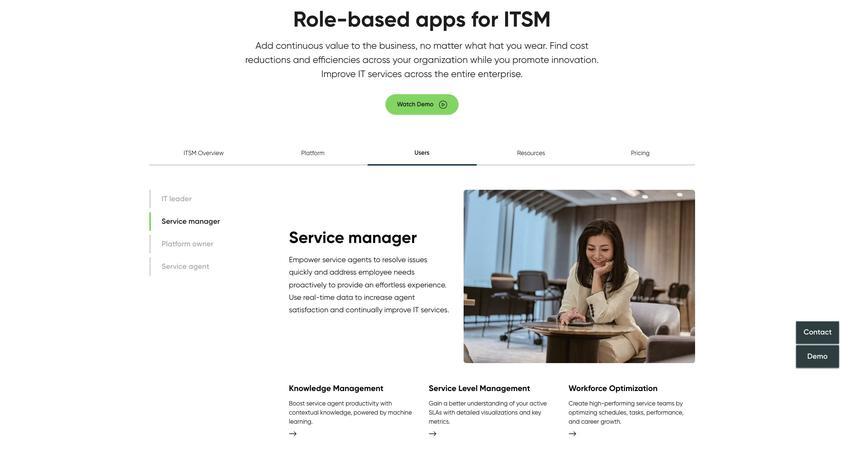 Task type: locate. For each thing, give the bounding box(es) containing it.
across up 'services'
[[363, 54, 390, 65]]

1 vertical spatial by
[[380, 410, 387, 417]]

role-based apps for itsm
[[293, 6, 551, 32]]

contextual
[[289, 410, 319, 417]]

you right "hat"
[[507, 40, 522, 51]]

0 horizontal spatial across
[[363, 54, 390, 65]]

0 horizontal spatial the
[[363, 40, 377, 51]]

by
[[676, 401, 683, 408], [380, 410, 387, 417]]

service for service manager
[[289, 228, 344, 248]]

and down data at the bottom of page
[[330, 306, 344, 315]]

with inside gain a better understanding of your active slas with detailed visualizations and key metrics.
[[444, 410, 455, 417]]

1 vertical spatial it
[[413, 306, 419, 315]]

service up empower on the bottom of page
[[289, 228, 344, 248]]

0 horizontal spatial agent
[[327, 401, 344, 408]]

1 horizontal spatial your
[[516, 401, 528, 408]]

1 vertical spatial agent
[[327, 401, 344, 408]]

find
[[550, 40, 568, 51]]

service
[[289, 228, 344, 248], [429, 384, 457, 394]]

management up of
[[480, 384, 530, 394]]

service up tasks,
[[637, 401, 656, 408]]

service up a
[[429, 384, 457, 394]]

and
[[293, 54, 310, 65], [314, 268, 328, 277], [330, 306, 344, 315], [520, 410, 531, 417], [569, 419, 580, 426]]

0 vertical spatial agent
[[394, 293, 415, 302]]

what
[[465, 40, 487, 51]]

1 horizontal spatial management
[[480, 384, 530, 394]]

1 vertical spatial the
[[435, 68, 449, 80]]

contact link
[[797, 322, 839, 344]]

and up proactively
[[314, 268, 328, 277]]

agent inside empower service agents to resolve issues quickly and address employee needs proactively to provide an effortless experience. use real-time data to increase agent satisfaction and continually improve it services.
[[394, 293, 415, 302]]

you
[[507, 40, 522, 51], [495, 54, 510, 65]]

itsm
[[504, 6, 551, 32]]

service level management
[[429, 384, 530, 394]]

wear.
[[525, 40, 548, 51]]

service up contextual on the bottom
[[307, 401, 326, 408]]

employee
[[359, 268, 392, 277]]

your
[[393, 54, 411, 65], [516, 401, 528, 408]]

across
[[363, 54, 390, 65], [404, 68, 432, 80]]

1 horizontal spatial by
[[676, 401, 683, 408]]

it
[[358, 68, 366, 80], [413, 306, 419, 315]]

it left 'services'
[[358, 68, 366, 80]]

add
[[256, 40, 273, 51]]

0 vertical spatial service
[[289, 228, 344, 248]]

to
[[351, 40, 360, 51], [374, 255, 381, 264], [329, 281, 336, 289], [355, 293, 362, 302]]

resolve
[[382, 255, 406, 264]]

innovation.
[[552, 54, 599, 65]]

with up machine
[[380, 401, 392, 408]]

your inside gain a better understanding of your active slas with detailed visualizations and key metrics.
[[516, 401, 528, 408]]

1 vertical spatial service
[[429, 384, 457, 394]]

1 vertical spatial you
[[495, 54, 510, 65]]

with down a
[[444, 410, 455, 417]]

by right teams
[[676, 401, 683, 408]]

performing
[[605, 401, 635, 408]]

services
[[368, 68, 402, 80]]

0 vertical spatial it
[[358, 68, 366, 80]]

service inside empower service agents to resolve issues quickly and address employee needs proactively to provide an effortless experience. use real-time data to increase agent satisfaction and continually improve it services.
[[322, 255, 346, 264]]

your right of
[[516, 401, 528, 408]]

and down the optimizing
[[569, 419, 580, 426]]

agent up knowledge,
[[327, 401, 344, 408]]

active
[[530, 401, 547, 408]]

1 horizontal spatial agent
[[394, 293, 415, 302]]

and left key
[[520, 410, 531, 417]]

use
[[289, 293, 302, 302]]

agents
[[348, 255, 372, 264]]

0 vertical spatial the
[[363, 40, 377, 51]]

1 horizontal spatial it
[[413, 306, 419, 315]]

by inside boost service agent productivity with contextual knowledge, powered by machine learning.
[[380, 410, 387, 417]]

time
[[320, 293, 335, 302]]

the
[[363, 40, 377, 51], [435, 68, 449, 80]]

demo link
[[797, 346, 839, 368]]

proactively
[[289, 281, 327, 289]]

1 vertical spatial with
[[444, 410, 455, 417]]

management up productivity
[[333, 384, 384, 394]]

1 horizontal spatial service
[[429, 384, 457, 394]]

0 vertical spatial with
[[380, 401, 392, 408]]

0 vertical spatial across
[[363, 54, 390, 65]]

hat
[[489, 40, 504, 51]]

1 horizontal spatial the
[[435, 68, 449, 80]]

it right improve
[[413, 306, 419, 315]]

service inside boost service agent productivity with contextual knowledge, powered by machine learning.
[[307, 401, 326, 408]]

enterprise.
[[478, 68, 523, 80]]

0 horizontal spatial it
[[358, 68, 366, 80]]

across down organization
[[404, 68, 432, 80]]

for
[[471, 6, 499, 32]]

address
[[330, 268, 357, 277]]

0 horizontal spatial management
[[333, 384, 384, 394]]

schedules,
[[599, 410, 628, 417]]

by left machine
[[380, 410, 387, 417]]

machine
[[388, 410, 412, 417]]

to right value
[[351, 40, 360, 51]]

workforce optimization
[[569, 384, 658, 394]]

productivity
[[346, 401, 379, 408]]

1 horizontal spatial with
[[444, 410, 455, 417]]

and down continuous
[[293, 54, 310, 65]]

you up the enterprise.
[[495, 54, 510, 65]]

service for knowledge
[[307, 401, 326, 408]]

business,
[[379, 40, 418, 51]]

management
[[333, 384, 384, 394], [480, 384, 530, 394]]

experience.
[[408, 281, 447, 289]]

to right data at the bottom of page
[[355, 293, 362, 302]]

create
[[569, 401, 588, 408]]

with
[[380, 401, 392, 408], [444, 410, 455, 417]]

1 management from the left
[[333, 384, 384, 394]]

demo
[[808, 352, 828, 361]]

the down based
[[363, 40, 377, 51]]

0 horizontal spatial by
[[380, 410, 387, 417]]

1 vertical spatial across
[[404, 68, 432, 80]]

entire
[[451, 68, 476, 80]]

0 vertical spatial your
[[393, 54, 411, 65]]

service up address
[[322, 255, 346, 264]]

gain a better understanding of your active slas with detailed visualizations and key metrics.
[[429, 401, 547, 426]]

an
[[365, 281, 374, 289]]

add continuous value to the business, no matter what hat you wear. find cost reductions and efficiencies across your organization while you promote innovation. improve it services across the entire enterprise.
[[245, 40, 599, 80]]

1 vertical spatial your
[[516, 401, 528, 408]]

service for service level management
[[429, 384, 457, 394]]

2 management from the left
[[480, 384, 530, 394]]

a
[[444, 401, 448, 408]]

knowledge,
[[320, 410, 352, 417]]

the down organization
[[435, 68, 449, 80]]

0 horizontal spatial your
[[393, 54, 411, 65]]

agent up improve
[[394, 293, 415, 302]]

0 horizontal spatial with
[[380, 401, 392, 408]]

0 vertical spatial by
[[676, 401, 683, 408]]

0 horizontal spatial service
[[289, 228, 344, 248]]

your down business,
[[393, 54, 411, 65]]

empower service agents to resolve issues quickly and address employee needs proactively to provide an effortless experience. use real-time data to increase agent satisfaction and continually improve it services.
[[289, 255, 449, 315]]

service
[[322, 255, 346, 264], [307, 401, 326, 408], [637, 401, 656, 408]]

matter
[[434, 40, 463, 51]]



Task type: vqa. For each thing, say whether or not it's contained in the screenshot.
Service manager's Service
yes



Task type: describe. For each thing, give the bounding box(es) containing it.
and inside gain a better understanding of your active slas with detailed visualizations and key metrics.
[[520, 410, 531, 417]]

data
[[337, 293, 353, 302]]

to up employee in the bottom left of the page
[[374, 255, 381, 264]]

create high-performing service teams by optimizing schedules, tasks, performance, and career growth.
[[569, 401, 684, 426]]

contact
[[804, 328, 832, 337]]

real-
[[303, 293, 320, 302]]

high-
[[590, 401, 605, 408]]

cost
[[570, 40, 589, 51]]

agent inside boost service agent productivity with contextual knowledge, powered by machine learning.
[[327, 401, 344, 408]]

understanding
[[468, 401, 508, 408]]

and inside add continuous value to the business, no matter what hat you wear. find cost reductions and efficiencies across your organization while you promote innovation. improve it services across the entire enterprise.
[[293, 54, 310, 65]]

promote
[[513, 54, 549, 65]]

services.
[[421, 306, 449, 315]]

increase
[[364, 293, 393, 302]]

by inside create high-performing service teams by optimizing schedules, tasks, performance, and career growth.
[[676, 401, 683, 408]]

workforce
[[569, 384, 607, 394]]

your inside add continuous value to the business, no matter what hat you wear. find cost reductions and efficiencies across your organization while you promote innovation. improve it services across the entire enterprise.
[[393, 54, 411, 65]]

career
[[581, 419, 599, 426]]

continuous
[[276, 40, 323, 51]]

detailed
[[457, 410, 480, 417]]

optimization
[[609, 384, 658, 394]]

apps
[[416, 6, 466, 32]]

with inside boost service agent productivity with contextual knowledge, powered by machine learning.
[[380, 401, 392, 408]]

1 horizontal spatial across
[[404, 68, 432, 80]]

boost service agent productivity with contextual knowledge, powered by machine learning.
[[289, 401, 412, 426]]

tasks,
[[630, 410, 645, 417]]

knowledge management
[[289, 384, 384, 394]]

role-
[[293, 6, 348, 32]]

quickly
[[289, 268, 313, 277]]

improve
[[321, 68, 356, 80]]

learning.
[[289, 419, 313, 426]]

metrics.
[[429, 419, 450, 426]]

boost
[[289, 401, 305, 408]]

key
[[532, 410, 541, 417]]

based
[[348, 6, 410, 32]]

manager
[[348, 228, 417, 248]]

organization
[[414, 54, 468, 65]]

no
[[420, 40, 431, 51]]

improve
[[385, 306, 411, 315]]

needs
[[394, 268, 415, 277]]

service inside create high-performing service teams by optimizing schedules, tasks, performance, and career growth.
[[637, 401, 656, 408]]

provide
[[338, 281, 363, 289]]

continually
[[346, 306, 383, 315]]

while
[[470, 54, 492, 65]]

to up the "time"
[[329, 281, 336, 289]]

effortless
[[376, 281, 406, 289]]

reductions
[[245, 54, 291, 65]]

and inside create high-performing service teams by optimizing schedules, tasks, performance, and career growth.
[[569, 419, 580, 426]]

issues
[[408, 255, 428, 264]]

efficiencies
[[313, 54, 360, 65]]

level
[[459, 384, 478, 394]]

performance,
[[647, 410, 684, 417]]

service for service
[[322, 255, 346, 264]]

it inside add continuous value to the business, no matter what hat you wear. find cost reductions and efficiencies across your organization while you promote innovation. improve it services across the entire enterprise.
[[358, 68, 366, 80]]

gain
[[429, 401, 442, 408]]

slas
[[429, 410, 442, 417]]

value
[[326, 40, 349, 51]]

empower
[[289, 255, 321, 264]]

growth.
[[601, 419, 622, 426]]

better
[[449, 401, 466, 408]]

service manager
[[289, 228, 417, 248]]

it inside empower service agents to resolve issues quickly and address employee needs proactively to provide an effortless experience. use real-time data to increase agent satisfaction and continually improve it services.
[[413, 306, 419, 315]]

of
[[509, 401, 515, 408]]

0 vertical spatial you
[[507, 40, 522, 51]]

optimizing
[[569, 410, 598, 417]]

knowledge
[[289, 384, 331, 394]]

visualizations
[[481, 410, 518, 417]]

powered
[[354, 410, 378, 417]]

teams
[[657, 401, 675, 408]]

to inside add continuous value to the business, no matter what hat you wear. find cost reductions and efficiencies across your organization while you promote innovation. improve it services across the entire enterprise.
[[351, 40, 360, 51]]

satisfaction
[[289, 306, 329, 315]]



